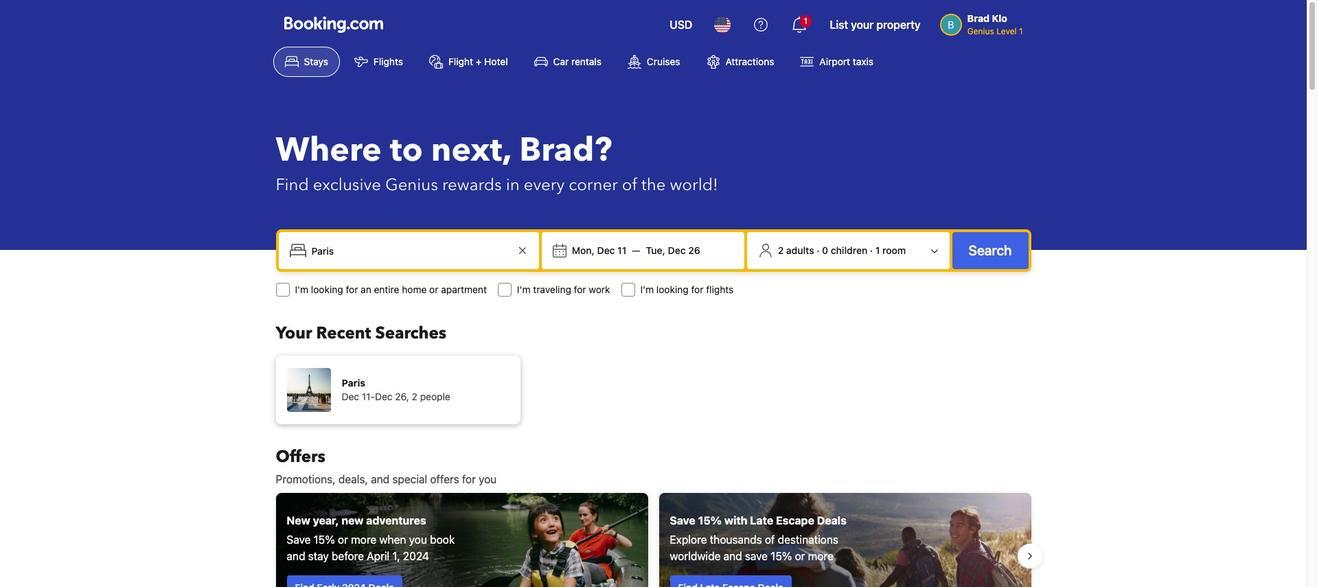 Task type: vqa. For each thing, say whether or not it's contained in the screenshot.
right front
no



Task type: locate. For each thing, give the bounding box(es) containing it.
save down new
[[287, 534, 311, 546]]

you inside new year, new adventures save 15% or more when you book and stay before april 1, 2024
[[409, 534, 427, 546]]

looking right 'i'm'
[[657, 284, 689, 295]]

attractions
[[726, 56, 775, 67]]

1 horizontal spatial 15%
[[698, 515, 722, 527]]

0 horizontal spatial more
[[351, 534, 377, 546]]

for left an
[[346, 284, 358, 295]]

region
[[265, 488, 1043, 587]]

with
[[725, 515, 748, 527]]

1 horizontal spatial looking
[[657, 284, 689, 295]]

1 vertical spatial save
[[287, 534, 311, 546]]

1
[[804, 16, 808, 26], [1020, 26, 1023, 36], [876, 245, 880, 256]]

airport taxis
[[820, 56, 874, 67]]

you inside offers promotions, deals, and special offers for you
[[479, 473, 497, 486]]

looking for i'm
[[311, 284, 343, 295]]

your account menu brad klo genius level 1 element
[[940, 6, 1029, 38]]

0 horizontal spatial save
[[287, 534, 311, 546]]

2 right 26,
[[412, 391, 418, 403]]

i'm up your
[[295, 284, 309, 295]]

and right deals,
[[371, 473, 390, 486]]

0 horizontal spatial 15%
[[314, 534, 335, 546]]

0 horizontal spatial of
[[622, 174, 638, 197]]

0 vertical spatial you
[[479, 473, 497, 486]]

or inside new year, new adventures save 15% or more when you book and stay before april 1, 2024
[[338, 534, 348, 546]]

children
[[831, 245, 868, 256]]

1 vertical spatial of
[[765, 534, 775, 546]]

or for apartment
[[430, 284, 439, 295]]

home
[[402, 284, 427, 295]]

i'm for i'm looking for an entire home or apartment
[[295, 284, 309, 295]]

you right offers
[[479, 473, 497, 486]]

and left the stay
[[287, 550, 305, 563]]

0 vertical spatial 2
[[778, 245, 784, 256]]

0 vertical spatial more
[[351, 534, 377, 546]]

2 vertical spatial 15%
[[771, 550, 793, 563]]

0 horizontal spatial 2
[[412, 391, 418, 403]]

0 horizontal spatial 1
[[804, 16, 808, 26]]

your recent searches
[[276, 322, 447, 345]]

0 vertical spatial genius
[[968, 26, 995, 36]]

1 horizontal spatial and
[[371, 473, 390, 486]]

find
[[276, 174, 309, 197]]

flights link
[[343, 47, 415, 77]]

when
[[380, 534, 406, 546]]

genius down brad
[[968, 26, 995, 36]]

exclusive
[[313, 174, 381, 197]]

1 horizontal spatial ·
[[870, 245, 873, 256]]

promotions,
[[276, 473, 336, 486]]

2 horizontal spatial and
[[724, 550, 743, 563]]

1 button
[[784, 8, 817, 41]]

mon, dec 11 button
[[567, 238, 632, 263]]

dec
[[597, 245, 615, 256], [668, 245, 686, 256], [342, 391, 359, 403], [375, 391, 393, 403]]

save up explore
[[670, 515, 696, 527]]

where
[[276, 128, 382, 173]]

i'm left traveling
[[517, 284, 531, 295]]

0 vertical spatial save
[[670, 515, 696, 527]]

for for work
[[574, 284, 586, 295]]

and inside new year, new adventures save 15% or more when you book and stay before april 1, 2024
[[287, 550, 305, 563]]

mon, dec 11 — tue, dec 26
[[572, 245, 701, 256]]

· right children
[[870, 245, 873, 256]]

genius inside where to next, brad? find exclusive genius rewards in every corner of the world!
[[385, 174, 438, 197]]

or down destinations
[[795, 550, 806, 563]]

1 vertical spatial or
[[338, 534, 348, 546]]

1 horizontal spatial 1
[[876, 245, 880, 256]]

1 vertical spatial more
[[809, 550, 834, 563]]

0 horizontal spatial ·
[[817, 245, 820, 256]]

klo
[[993, 12, 1008, 24]]

Where are you going? field
[[306, 238, 515, 263]]

0 vertical spatial 15%
[[698, 515, 722, 527]]

2 vertical spatial or
[[795, 550, 806, 563]]

15% up the stay
[[314, 534, 335, 546]]

0 horizontal spatial looking
[[311, 284, 343, 295]]

1 right "level"
[[1020, 26, 1023, 36]]

of left the
[[622, 174, 638, 197]]

1 vertical spatial 2
[[412, 391, 418, 403]]

tue, dec 26 button
[[641, 238, 706, 263]]

2 looking from the left
[[657, 284, 689, 295]]

new
[[342, 515, 364, 527]]

1 horizontal spatial i'm
[[517, 284, 531, 295]]

looking
[[311, 284, 343, 295], [657, 284, 689, 295]]

for left work
[[574, 284, 586, 295]]

of down late
[[765, 534, 775, 546]]

1 looking from the left
[[311, 284, 343, 295]]

2 horizontal spatial 1
[[1020, 26, 1023, 36]]

26,
[[395, 391, 409, 403]]

and inside the save 15% with late escape deals explore thousands of destinations worldwide and save 15% or more
[[724, 550, 743, 563]]

looking left an
[[311, 284, 343, 295]]

1 horizontal spatial or
[[430, 284, 439, 295]]

2 left adults
[[778, 245, 784, 256]]

for inside offers promotions, deals, and special offers for you
[[462, 473, 476, 486]]

0 vertical spatial of
[[622, 174, 638, 197]]

i'm for i'm traveling for work
[[517, 284, 531, 295]]

15%
[[698, 515, 722, 527], [314, 534, 335, 546], [771, 550, 793, 563]]

save
[[670, 515, 696, 527], [287, 534, 311, 546]]

for left flights
[[692, 284, 704, 295]]

and for explore
[[724, 550, 743, 563]]

genius
[[968, 26, 995, 36], [385, 174, 438, 197]]

group of friends hiking in the mountains on a sunny day image
[[659, 493, 1032, 587]]

genius down to
[[385, 174, 438, 197]]

· left 0
[[817, 245, 820, 256]]

property
[[877, 19, 921, 31]]

of inside the save 15% with late escape deals explore thousands of destinations worldwide and save 15% or more
[[765, 534, 775, 546]]

for for flights
[[692, 284, 704, 295]]

or right home
[[430, 284, 439, 295]]

1 vertical spatial 15%
[[314, 534, 335, 546]]

2 horizontal spatial or
[[795, 550, 806, 563]]

or up before
[[338, 534, 348, 546]]

1 inside brad klo genius level 1
[[1020, 26, 1023, 36]]

rewards
[[442, 174, 502, 197]]

of inside where to next, brad? find exclusive genius rewards in every corner of the world!
[[622, 174, 638, 197]]

taxis
[[853, 56, 874, 67]]

1 horizontal spatial 2
[[778, 245, 784, 256]]

1 vertical spatial genius
[[385, 174, 438, 197]]

or
[[430, 284, 439, 295], [338, 534, 348, 546], [795, 550, 806, 563]]

of
[[622, 174, 638, 197], [765, 534, 775, 546]]

2 i'm from the left
[[517, 284, 531, 295]]

1 i'm from the left
[[295, 284, 309, 295]]

15% inside new year, new adventures save 15% or more when you book and stay before april 1, 2024
[[314, 534, 335, 546]]

flight
[[449, 56, 473, 67]]

dec left '11'
[[597, 245, 615, 256]]

0 horizontal spatial i'm
[[295, 284, 309, 295]]

or for more
[[338, 534, 348, 546]]

0 vertical spatial or
[[430, 284, 439, 295]]

save inside new year, new adventures save 15% or more when you book and stay before april 1, 2024
[[287, 534, 311, 546]]

genius inside brad klo genius level 1
[[968, 26, 995, 36]]

you up 2024
[[409, 534, 427, 546]]

and down thousands
[[724, 550, 743, 563]]

more up april
[[351, 534, 377, 546]]

0 horizontal spatial you
[[409, 534, 427, 546]]

1 left list
[[804, 16, 808, 26]]

2 inside paris dec 11-dec 26, 2 people
[[412, 391, 418, 403]]

0 horizontal spatial genius
[[385, 174, 438, 197]]

list your property link
[[822, 8, 929, 41]]

0 horizontal spatial and
[[287, 550, 305, 563]]

for right offers
[[462, 473, 476, 486]]

for for an
[[346, 284, 358, 295]]

more down destinations
[[809, 550, 834, 563]]

explore
[[670, 534, 707, 546]]

1 left room
[[876, 245, 880, 256]]

region containing new year, new adventures
[[265, 488, 1043, 587]]

entire
[[374, 284, 400, 295]]

2 inside dropdown button
[[778, 245, 784, 256]]

15% right save
[[771, 550, 793, 563]]

or inside the save 15% with late escape deals explore thousands of destinations worldwide and save 15% or more
[[795, 550, 806, 563]]

more
[[351, 534, 377, 546], [809, 550, 834, 563]]

1 vertical spatial you
[[409, 534, 427, 546]]

mon,
[[572, 245, 595, 256]]

1 horizontal spatial genius
[[968, 26, 995, 36]]

1 · from the left
[[817, 245, 820, 256]]

11
[[618, 245, 627, 256]]

1 horizontal spatial more
[[809, 550, 834, 563]]

1 horizontal spatial of
[[765, 534, 775, 546]]

1 horizontal spatial save
[[670, 515, 696, 527]]

15% left 'with'
[[698, 515, 722, 527]]

·
[[817, 245, 820, 256], [870, 245, 873, 256]]

2
[[778, 245, 784, 256], [412, 391, 418, 403]]

0 horizontal spatial or
[[338, 534, 348, 546]]

i'm
[[295, 284, 309, 295], [517, 284, 531, 295]]

1 horizontal spatial you
[[479, 473, 497, 486]]

and
[[371, 473, 390, 486], [287, 550, 305, 563], [724, 550, 743, 563]]

2 · from the left
[[870, 245, 873, 256]]

dec down paris
[[342, 391, 359, 403]]



Task type: describe. For each thing, give the bounding box(es) containing it.
corner
[[569, 174, 618, 197]]

11-
[[362, 391, 375, 403]]

work
[[589, 284, 611, 295]]

brad
[[968, 12, 990, 24]]

2 adults · 0 children · 1 room
[[778, 245, 906, 256]]

deals,
[[339, 473, 368, 486]]

more inside the save 15% with late escape deals explore thousands of destinations worldwide and save 15% or more
[[809, 550, 834, 563]]

booking.com image
[[284, 16, 383, 33]]

1 inside dropdown button
[[876, 245, 880, 256]]

world!
[[670, 174, 719, 197]]

a young girl and woman kayak on a river image
[[276, 493, 648, 587]]

year,
[[313, 515, 339, 527]]

search
[[969, 243, 1012, 258]]

people
[[420, 391, 451, 403]]

stay
[[308, 550, 329, 563]]

0
[[823, 245, 829, 256]]

brad?
[[520, 128, 613, 173]]

book
[[430, 534, 455, 546]]

new year, new adventures save 15% or more when you book and stay before april 1, 2024
[[287, 515, 455, 563]]

1 inside dropdown button
[[804, 16, 808, 26]]

paris
[[342, 377, 366, 389]]

adults
[[787, 245, 815, 256]]

list your property
[[830, 19, 921, 31]]

stays
[[304, 56, 328, 67]]

usd
[[670, 19, 693, 31]]

the
[[642, 174, 666, 197]]

i'm looking for flights
[[641, 284, 734, 295]]

more inside new year, new adventures save 15% or more when you book and stay before april 1, 2024
[[351, 534, 377, 546]]

hotel
[[485, 56, 508, 67]]

where to next, brad? find exclusive genius rewards in every corner of the world!
[[276, 128, 719, 197]]

to
[[390, 128, 423, 173]]

before
[[332, 550, 364, 563]]

dec left 26,
[[375, 391, 393, 403]]

cruises link
[[616, 47, 692, 77]]

2 horizontal spatial 15%
[[771, 550, 793, 563]]

offers
[[430, 473, 459, 486]]

car rentals link
[[523, 47, 614, 77]]

flight + hotel link
[[418, 47, 520, 77]]

—
[[632, 245, 641, 256]]

i'm
[[641, 284, 654, 295]]

save inside the save 15% with late escape deals explore thousands of destinations worldwide and save 15% or more
[[670, 515, 696, 527]]

brad klo genius level 1
[[968, 12, 1023, 36]]

room
[[883, 245, 906, 256]]

searches
[[376, 322, 447, 345]]

paris dec 11-dec 26, 2 people
[[342, 377, 451, 403]]

and for or
[[287, 550, 305, 563]]

apartment
[[441, 284, 487, 295]]

recent
[[316, 322, 371, 345]]

2 adults · 0 children · 1 room button
[[753, 238, 944, 264]]

+
[[476, 56, 482, 67]]

airport taxis link
[[789, 47, 886, 77]]

save
[[745, 550, 768, 563]]

adventures
[[366, 515, 427, 527]]

flights
[[374, 56, 403, 67]]

thousands
[[710, 534, 762, 546]]

looking for i'm
[[657, 284, 689, 295]]

flights
[[706, 284, 734, 295]]

save 15% with late escape deals explore thousands of destinations worldwide and save 15% or more
[[670, 515, 847, 563]]

cruises
[[647, 56, 681, 67]]

deals
[[817, 515, 847, 527]]

2024
[[403, 550, 429, 563]]

and inside offers promotions, deals, and special offers for you
[[371, 473, 390, 486]]

offers promotions, deals, and special offers for you
[[276, 446, 497, 486]]

flight + hotel
[[449, 56, 508, 67]]

special
[[393, 473, 428, 486]]

rentals
[[572, 56, 602, 67]]

an
[[361, 284, 372, 295]]

car rentals
[[554, 56, 602, 67]]

late
[[750, 515, 774, 527]]

destinations
[[778, 534, 839, 546]]

car
[[554, 56, 569, 67]]

april
[[367, 550, 390, 563]]

next,
[[431, 128, 511, 173]]

dec left 26
[[668, 245, 686, 256]]

offers
[[276, 446, 326, 469]]

your
[[276, 322, 312, 345]]

every
[[524, 174, 565, 197]]

list
[[830, 19, 849, 31]]

new
[[287, 515, 310, 527]]

usd button
[[662, 8, 701, 41]]

airport
[[820, 56, 851, 67]]

worldwide
[[670, 550, 721, 563]]

search button
[[953, 232, 1029, 269]]

tue,
[[646, 245, 666, 256]]

in
[[506, 174, 520, 197]]

26
[[689, 245, 701, 256]]

stays link
[[273, 47, 340, 77]]

attractions link
[[695, 47, 786, 77]]

escape
[[776, 515, 815, 527]]

i'm looking for an entire home or apartment
[[295, 284, 487, 295]]

level
[[997, 26, 1017, 36]]

your
[[852, 19, 874, 31]]

traveling
[[533, 284, 572, 295]]

1,
[[393, 550, 400, 563]]



